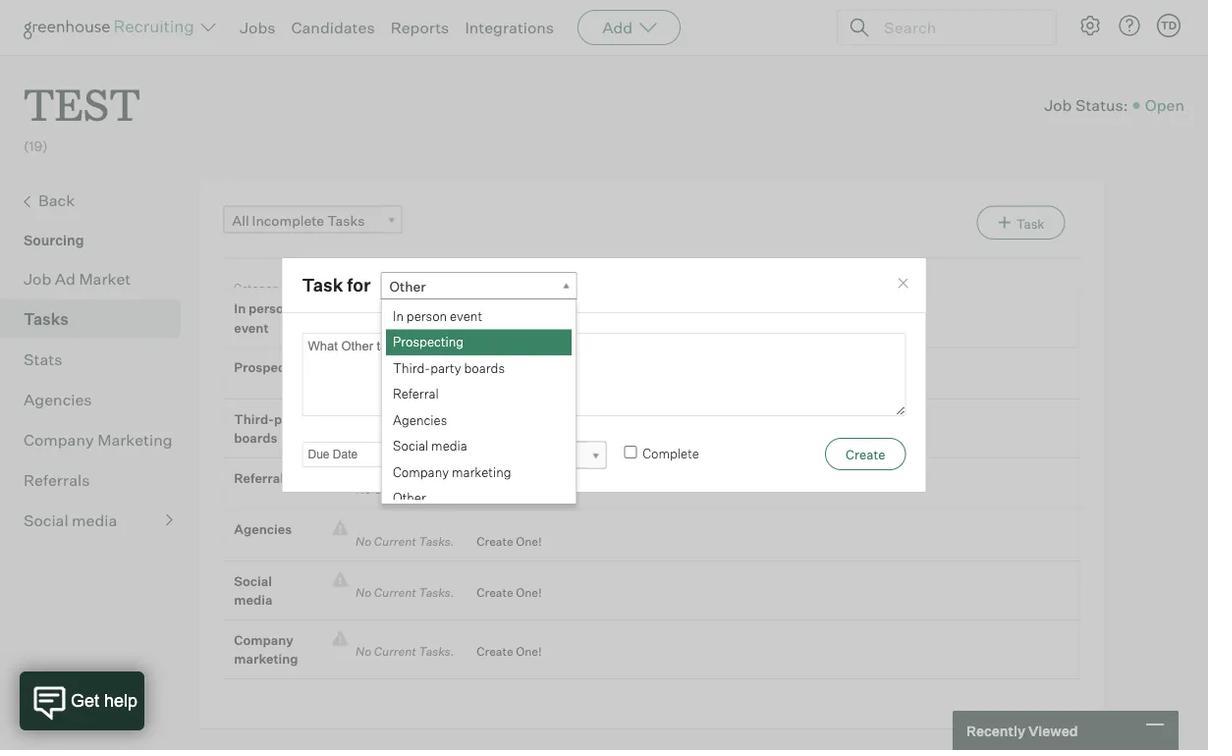 Task type: vqa. For each thing, say whether or not it's contained in the screenshot.
arturo garrido contreras has been in technical interview for more than 14 days test
no



Task type: locate. For each thing, give the bounding box(es) containing it.
person down category
[[249, 301, 292, 317]]

1 horizontal spatial marketing
[[451, 464, 511, 480]]

1 horizontal spatial prospecting
[[393, 334, 464, 350]]

0 horizontal spatial third-
[[234, 411, 274, 427]]

0 horizontal spatial media
[[72, 511, 117, 530]]

job left ad
[[24, 269, 51, 289]]

event inside in person event
[[234, 320, 269, 336]]

td button
[[1158, 14, 1181, 37]]

3 no current tasks. from the top
[[348, 483, 462, 497]]

1 horizontal spatial third-
[[393, 360, 430, 376]]

0 vertical spatial prospecting
[[393, 334, 464, 350]]

1 horizontal spatial media
[[234, 593, 273, 608]]

recently viewed
[[967, 722, 1079, 740]]

no current tasks. for third-party boards
[[348, 424, 462, 438]]

4 create from the top
[[477, 586, 513, 601]]

boards left due date text box
[[234, 431, 278, 446]]

in inside option
[[393, 308, 403, 324]]

0 horizontal spatial social
[[24, 511, 68, 530]]

close image
[[896, 276, 911, 292]]

referral inside option
[[393, 386, 438, 402]]

prospecting down in person event option on the left top of the page
[[393, 334, 464, 350]]

2 horizontal spatial agencies
[[393, 412, 447, 428]]

2 no current tasks. from the top
[[348, 424, 462, 438]]

one!
[[516, 372, 542, 387], [516, 483, 542, 497], [516, 534, 542, 549], [516, 586, 542, 601], [516, 645, 542, 660]]

no for third-party boards
[[356, 424, 372, 438]]

5 no from the top
[[356, 586, 372, 601]]

event
[[450, 308, 482, 324], [234, 320, 269, 336]]

test link
[[24, 55, 140, 137]]

in person event for prospecting
[[393, 308, 482, 324]]

boards inside third-party boards
[[234, 431, 278, 446]]

no current tasks. for social media
[[348, 586, 462, 601]]

3 no from the top
[[356, 483, 372, 497]]

social media option
[[386, 434, 572, 460]]

6 no from the top
[[356, 645, 372, 660]]

1 vertical spatial media
[[72, 511, 117, 530]]

1 vertical spatial prospecting
[[234, 360, 310, 376]]

2 tasks. from the top
[[419, 424, 454, 438]]

event inside option
[[450, 308, 482, 324]]

tasks right incomplete
[[327, 212, 365, 229]]

agencies link
[[24, 388, 173, 411]]

in down category
[[234, 301, 246, 317]]

1 vertical spatial tasks
[[24, 309, 69, 329]]

other right the for
[[390, 278, 426, 295]]

4 create one! from the top
[[477, 586, 542, 601]]

2 create one! from the top
[[477, 483, 542, 497]]

5 tasks. from the top
[[419, 586, 454, 601]]

company marketing inside option
[[393, 464, 511, 480]]

3 create one! from the top
[[477, 534, 542, 549]]

2 vertical spatial media
[[234, 593, 273, 608]]

1 horizontal spatial social
[[234, 574, 272, 589]]

no current tasks.
[[348, 372, 462, 387], [348, 424, 462, 438], [348, 483, 462, 497], [348, 534, 462, 549], [348, 586, 462, 601], [348, 645, 462, 660]]

0 horizontal spatial in person event
[[234, 301, 292, 336]]

0 vertical spatial third-party boards
[[393, 360, 505, 376]]

prospecting
[[393, 334, 464, 350], [234, 360, 310, 376]]

3 tasks. from the top
[[419, 483, 454, 497]]

4 no current tasks. from the top
[[348, 534, 462, 549]]

company marketing
[[24, 430, 172, 450]]

0 vertical spatial company marketing
[[393, 464, 511, 480]]

0 vertical spatial social media
[[393, 438, 467, 454]]

company marketing link
[[24, 428, 173, 452]]

None checkbox
[[800, 302, 813, 315]]

recently
[[967, 722, 1026, 740]]

tasks up stats
[[24, 309, 69, 329]]

none submit inside task for "dialog"
[[826, 438, 906, 470]]

0 horizontal spatial boards
[[234, 431, 278, 446]]

0 horizontal spatial in
[[234, 301, 246, 317]]

3 current from the top
[[374, 483, 416, 497]]

1 vertical spatial company
[[393, 464, 449, 480]]

person for prospecting
[[406, 308, 447, 324]]

1 create one! link from the top
[[462, 370, 542, 389]]

all incomplete tasks
[[232, 212, 365, 229]]

other down the allison
[[393, 490, 426, 506]]

referrals link
[[24, 468, 173, 492]]

create one! link for referral
[[462, 481, 542, 500]]

2 horizontal spatial social
[[393, 438, 428, 454]]

2 no from the top
[[356, 424, 372, 438]]

current for third-party boards
[[374, 424, 416, 438]]

social
[[393, 438, 428, 454], [24, 511, 68, 530], [234, 574, 272, 589]]

0 vertical spatial boards
[[464, 360, 505, 376]]

other link
[[381, 272, 577, 300]]

company marketing option
[[386, 460, 572, 486]]

1 vertical spatial agencies
[[393, 412, 447, 428]]

1 horizontal spatial in person event
[[393, 308, 482, 324]]

job left 'status:'
[[1045, 95, 1072, 115]]

0 horizontal spatial company
[[24, 430, 94, 450]]

party up due date text box
[[274, 411, 308, 427]]

5 no current tasks. from the top
[[348, 586, 462, 601]]

in person event
[[234, 301, 292, 336], [393, 308, 482, 324]]

third-party boards
[[393, 360, 505, 376], [234, 411, 308, 446]]

in person event up prospecting 'option'
[[393, 308, 482, 324]]

company marketing
[[393, 464, 511, 480], [234, 633, 298, 667]]

1 vertical spatial social
[[24, 511, 68, 530]]

2 vertical spatial social media
[[234, 574, 273, 608]]

0 horizontal spatial company marketing
[[234, 633, 298, 667]]

0 horizontal spatial third-party boards
[[234, 411, 308, 446]]

social media inside "option"
[[393, 438, 467, 454]]

6 tasks. from the top
[[419, 645, 454, 660]]

event down category
[[234, 320, 269, 336]]

1 horizontal spatial event
[[450, 308, 482, 324]]

1 vertical spatial boards
[[234, 431, 278, 446]]

third- inside option
[[393, 360, 430, 376]]

person inside in person event
[[249, 301, 292, 317]]

2 horizontal spatial media
[[431, 438, 467, 454]]

0 vertical spatial marketing
[[451, 464, 511, 480]]

What Other task are you going to do next? text field
[[302, 333, 906, 416]]

1 vertical spatial marketing
[[234, 652, 298, 667]]

1 horizontal spatial agencies
[[234, 522, 292, 538]]

create one! link for company marketing
[[462, 643, 542, 662]]

1 one! from the top
[[516, 372, 542, 387]]

one! for agencies
[[516, 534, 542, 549]]

2 one! from the top
[[516, 483, 542, 497]]

event up prospecting 'option'
[[450, 308, 482, 324]]

Search text field
[[879, 13, 1039, 42]]

create for referral
[[477, 483, 513, 497]]

0 vertical spatial social
[[393, 438, 428, 454]]

0 vertical spatial referral
[[393, 386, 438, 402]]

create
[[477, 372, 513, 387], [477, 483, 513, 497], [477, 534, 513, 549], [477, 586, 513, 601], [477, 645, 513, 660]]

4 current from the top
[[374, 534, 416, 549]]

boards
[[464, 360, 505, 376], [234, 431, 278, 446]]

other option
[[386, 486, 572, 512]]

1 vertical spatial other
[[393, 490, 426, 506]]

category
[[233, 281, 283, 295]]

in up prospecting 'option'
[[393, 308, 403, 324]]

2 horizontal spatial company
[[393, 464, 449, 480]]

6 no current tasks. from the top
[[348, 645, 462, 660]]

tasks. for referral
[[419, 483, 454, 497]]

prospecting down category
[[234, 360, 310, 376]]

configure image
[[1079, 14, 1103, 37]]

2 create one! link from the top
[[462, 481, 542, 500]]

stats link
[[24, 348, 173, 371]]

create for social media
[[477, 586, 513, 601]]

job for job ad market
[[24, 269, 51, 289]]

create one! link for prospecting
[[462, 370, 542, 389]]

one! for social media
[[516, 586, 542, 601]]

1 horizontal spatial boards
[[464, 360, 505, 376]]

1 horizontal spatial job
[[1045, 95, 1072, 115]]

0 vertical spatial other
[[390, 278, 426, 295]]

create one! for prospecting
[[477, 372, 542, 387]]

0 horizontal spatial person
[[249, 301, 292, 317]]

other
[[390, 278, 426, 295], [393, 490, 426, 506]]

create one!
[[477, 372, 542, 387], [477, 483, 542, 497], [477, 534, 542, 549], [477, 586, 542, 601], [477, 645, 542, 660]]

1 horizontal spatial tasks
[[327, 212, 365, 229]]

third-
[[393, 360, 430, 376], [234, 411, 274, 427]]

1 horizontal spatial company marketing
[[393, 464, 511, 480]]

person inside in person event option
[[406, 308, 447, 324]]

0 vertical spatial job
[[1045, 95, 1072, 115]]

1 no current tasks. from the top
[[348, 372, 462, 387]]

6 current from the top
[[374, 645, 416, 660]]

0 vertical spatial agencies
[[24, 390, 92, 409]]

in person event down category
[[234, 301, 292, 336]]

referral
[[393, 386, 438, 402], [234, 470, 284, 486]]

4 no from the top
[[356, 534, 372, 549]]

0 horizontal spatial tasks
[[24, 309, 69, 329]]

1 vertical spatial party
[[274, 411, 308, 427]]

person up prospecting 'option'
[[406, 308, 447, 324]]

5 create one! link from the top
[[462, 643, 542, 662]]

current
[[374, 372, 416, 387], [374, 424, 416, 438], [374, 483, 416, 497], [374, 534, 416, 549], [374, 586, 416, 601], [374, 645, 416, 660]]

create one! link for social media
[[462, 584, 542, 603]]

boards down prospecting 'option'
[[464, 360, 505, 376]]

1 horizontal spatial company
[[234, 633, 294, 648]]

fundraiser
[[332, 301, 395, 317]]

1 horizontal spatial in
[[393, 308, 403, 324]]

social media
[[393, 438, 467, 454], [24, 511, 117, 530], [234, 574, 273, 608]]

allison
[[419, 448, 463, 465]]

1 current from the top
[[374, 372, 416, 387]]

one! for prospecting
[[516, 372, 542, 387]]

back link
[[24, 188, 173, 214]]

3 create one! link from the top
[[462, 532, 542, 551]]

0 horizontal spatial marketing
[[234, 652, 298, 667]]

0 vertical spatial party
[[430, 360, 461, 376]]

create one! link
[[462, 370, 542, 389], [462, 481, 542, 500], [462, 532, 542, 551], [462, 584, 542, 603], [462, 643, 542, 662]]

party down prospecting 'option'
[[430, 360, 461, 376]]

1 horizontal spatial person
[[406, 308, 447, 324]]

in person event inside option
[[393, 308, 482, 324]]

2 horizontal spatial social media
[[393, 438, 467, 454]]

job
[[1045, 95, 1072, 115], [24, 269, 51, 289]]

referral option
[[386, 382, 572, 408]]

1 create one! from the top
[[477, 372, 542, 387]]

no current tasks. for company marketing
[[348, 645, 462, 660]]

no for social media
[[356, 586, 372, 601]]

3 one! from the top
[[516, 534, 542, 549]]

task inside "dialog"
[[302, 274, 343, 296]]

(19)
[[24, 138, 48, 155]]

1 vertical spatial referral
[[234, 470, 284, 486]]

tasks inside tasks link
[[24, 309, 69, 329]]

in
[[234, 301, 246, 317], [393, 308, 403, 324]]

back
[[38, 190, 75, 210]]

1 horizontal spatial referral
[[393, 386, 438, 402]]

0 horizontal spatial event
[[234, 320, 269, 336]]

1 horizontal spatial party
[[430, 360, 461, 376]]

company
[[24, 430, 94, 450], [393, 464, 449, 480], [234, 633, 294, 648]]

create one! for agencies
[[477, 534, 542, 549]]

person
[[249, 301, 292, 317], [406, 308, 447, 324]]

no
[[356, 372, 372, 387], [356, 424, 372, 438], [356, 483, 372, 497], [356, 534, 372, 549], [356, 586, 372, 601], [356, 645, 372, 660]]

task
[[1017, 216, 1045, 232], [302, 274, 343, 296], [331, 281, 357, 295]]

no for company marketing
[[356, 645, 372, 660]]

5 create one! from the top
[[477, 645, 542, 660]]

incomplete
[[252, 212, 324, 229]]

tasks. for prospecting
[[419, 372, 454, 387]]

2 current from the top
[[374, 424, 416, 438]]

candidates
[[291, 18, 375, 37]]

5 one! from the top
[[516, 645, 542, 660]]

referrals
[[24, 470, 90, 490]]

0 vertical spatial third-
[[393, 360, 430, 376]]

0 vertical spatial company
[[24, 430, 94, 450]]

4 tasks. from the top
[[419, 534, 454, 549]]

add button
[[578, 10, 681, 45]]

1 create from the top
[[477, 372, 513, 387]]

current for agencies
[[374, 534, 416, 549]]

1 vertical spatial third-
[[234, 411, 274, 427]]

list box
[[382, 303, 572, 512]]

1 horizontal spatial third-party boards
[[393, 360, 505, 376]]

2 vertical spatial agencies
[[234, 522, 292, 538]]

person for fundraiser
[[249, 301, 292, 317]]

0 horizontal spatial party
[[274, 411, 308, 427]]

party
[[430, 360, 461, 376], [274, 411, 308, 427]]

tasks
[[327, 212, 365, 229], [24, 309, 69, 329]]

1 horizontal spatial social media
[[234, 574, 273, 608]]

2 vertical spatial social
[[234, 574, 272, 589]]

candidates link
[[291, 18, 375, 37]]

Complete checkbox
[[624, 446, 637, 459]]

0 horizontal spatial agencies
[[24, 390, 92, 409]]

0 vertical spatial media
[[431, 438, 467, 454]]

5 current from the top
[[374, 586, 416, 601]]

other inside option
[[393, 490, 426, 506]]

marketing
[[451, 464, 511, 480], [234, 652, 298, 667]]

current for prospecting
[[374, 372, 416, 387]]

0 vertical spatial tasks
[[327, 212, 365, 229]]

2 create from the top
[[477, 483, 513, 497]]

Due Date text field
[[302, 442, 388, 468]]

1 vertical spatial social media
[[24, 511, 117, 530]]

in for prospecting
[[393, 308, 403, 324]]

add
[[602, 18, 633, 37]]

viewed
[[1029, 722, 1079, 740]]

media
[[431, 438, 467, 454], [72, 511, 117, 530], [234, 593, 273, 608]]

agencies
[[24, 390, 92, 409], [393, 412, 447, 428], [234, 522, 292, 538]]

0 horizontal spatial job
[[24, 269, 51, 289]]

boards inside option
[[464, 360, 505, 376]]

0 horizontal spatial prospecting
[[234, 360, 310, 376]]

1 tasks. from the top
[[419, 372, 454, 387]]

current for social media
[[374, 586, 416, 601]]

1 vertical spatial job
[[24, 269, 51, 289]]

1 no from the top
[[356, 372, 372, 387]]

None submit
[[826, 438, 906, 470]]

4 create one! link from the top
[[462, 584, 542, 603]]

4 one! from the top
[[516, 586, 542, 601]]

test
[[24, 75, 140, 133]]

2 vertical spatial company
[[234, 633, 294, 648]]

5 create from the top
[[477, 645, 513, 660]]

3 create from the top
[[477, 534, 513, 549]]

0 horizontal spatial social media
[[24, 511, 117, 530]]

tasks.
[[419, 372, 454, 387], [419, 424, 454, 438], [419, 483, 454, 497], [419, 534, 454, 549], [419, 586, 454, 601], [419, 645, 454, 660]]



Task type: describe. For each thing, give the bounding box(es) containing it.
current for company marketing
[[374, 645, 416, 660]]

allison tuohy
[[419, 448, 506, 465]]

sourcing
[[24, 232, 84, 249]]

tasks. for agencies
[[419, 534, 454, 549]]

tasks. for social media
[[419, 586, 454, 601]]

reports
[[391, 18, 449, 37]]

other inside task for "dialog"
[[390, 278, 426, 295]]

create for agencies
[[477, 534, 513, 549]]

for
[[347, 274, 371, 296]]

job ad market link
[[24, 267, 173, 291]]

social media link
[[24, 509, 173, 532]]

media inside social media "option"
[[431, 438, 467, 454]]

greenhouse recruiting image
[[24, 16, 200, 39]]

stats
[[24, 349, 62, 369]]

test (19)
[[24, 75, 140, 155]]

one! for company marketing
[[516, 645, 542, 660]]

open
[[1145, 95, 1185, 115]]

job for job status:
[[1045, 95, 1072, 115]]

td button
[[1154, 10, 1185, 41]]

you
[[647, 301, 669, 317]]

integrations link
[[465, 18, 554, 37]]

in person event option
[[386, 303, 572, 329]]

company inside option
[[393, 464, 449, 480]]

no for agencies
[[356, 534, 372, 549]]

task for task
[[331, 281, 357, 295]]

create one! for social media
[[477, 586, 542, 601]]

create one! for company marketing
[[477, 645, 542, 660]]

reports link
[[391, 18, 449, 37]]

all
[[232, 212, 249, 229]]

tasks. for third-party boards
[[419, 424, 454, 438]]

prospecting inside 'option'
[[393, 334, 464, 350]]

no current tasks. for referral
[[348, 483, 462, 497]]

td
[[1161, 19, 1177, 32]]

current for referral
[[374, 483, 416, 497]]

1 vertical spatial third-party boards
[[234, 411, 308, 446]]

marketing
[[97, 430, 172, 450]]

create one! link for agencies
[[462, 532, 542, 551]]

tasks. for company marketing
[[419, 645, 454, 660]]

event for fundraiser
[[234, 320, 269, 336]]

event for prospecting
[[450, 308, 482, 324]]

create for company marketing
[[477, 645, 513, 660]]

complete
[[643, 446, 700, 462]]

no for prospecting
[[356, 372, 372, 387]]

all incomplete tasks link
[[223, 206, 402, 235]]

jobs
[[240, 18, 276, 37]]

create for prospecting
[[477, 372, 513, 387]]

28
[[745, 320, 760, 336]]

third-party boards option
[[386, 356, 572, 382]]

marketing inside option
[[451, 464, 511, 480]]

prospecting option
[[386, 329, 572, 356]]

third-party boards inside option
[[393, 360, 505, 376]]

integrations
[[465, 18, 554, 37]]

job ad market
[[24, 269, 131, 289]]

agencies option
[[386, 408, 572, 434]]

allison tuohy link
[[410, 442, 607, 470]]

oct
[[745, 301, 766, 317]]

create one! for referral
[[477, 483, 542, 497]]

in for fundraiser
[[234, 301, 246, 317]]

jobs link
[[240, 18, 276, 37]]

task for
[[302, 274, 371, 296]]

market
[[79, 269, 131, 289]]

social inside "option"
[[393, 438, 428, 454]]

tasks inside all incomplete tasks link
[[327, 212, 365, 229]]

oct 28
[[745, 301, 766, 336]]

job status:
[[1045, 95, 1129, 115]]

0 horizontal spatial referral
[[234, 470, 284, 486]]

task for dialog
[[282, 258, 927, 493]]

status:
[[1076, 95, 1129, 115]]

one! for referral
[[516, 483, 542, 497]]

party inside option
[[430, 360, 461, 376]]

agencies inside option
[[393, 412, 447, 428]]

no for referral
[[356, 483, 372, 497]]

1 vertical spatial company marketing
[[234, 633, 298, 667]]

list box containing in person event
[[382, 303, 572, 512]]

tasks link
[[24, 307, 173, 331]]

task for sourcing
[[1017, 216, 1045, 232]]

tuohy
[[466, 448, 506, 465]]

no current tasks. for agencies
[[348, 534, 462, 549]]

media inside social media link
[[72, 511, 117, 530]]

ad
[[55, 269, 76, 289]]

no current tasks. for prospecting
[[348, 372, 462, 387]]

in person event for fundraiser
[[234, 301, 292, 336]]



